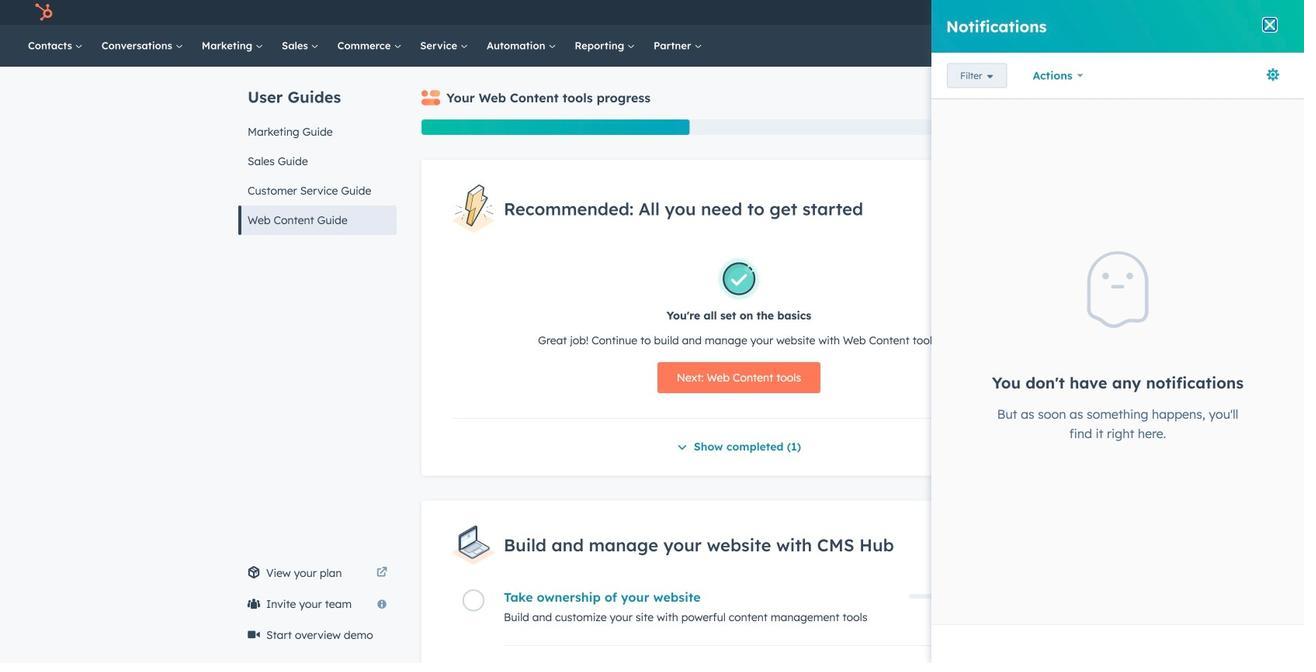 Task type: locate. For each thing, give the bounding box(es) containing it.
1 link opens in a new window image from the top
[[377, 564, 387, 583]]

progress bar
[[422, 120, 690, 135]]

menu
[[994, 0, 1286, 25]]

gary orlando image
[[1226, 5, 1240, 19]]

Search HubSpot search field
[[1086, 33, 1250, 59]]

marketplaces image
[[1109, 7, 1123, 21]]

link opens in a new window image
[[377, 564, 387, 583], [377, 568, 387, 579]]



Task type: describe. For each thing, give the bounding box(es) containing it.
2 link opens in a new window image from the top
[[377, 568, 387, 579]]

user guides element
[[238, 67, 397, 235]]



Task type: vqa. For each thing, say whether or not it's contained in the screenshot.
Search Hubspot 'SEARCH BOX'
yes



